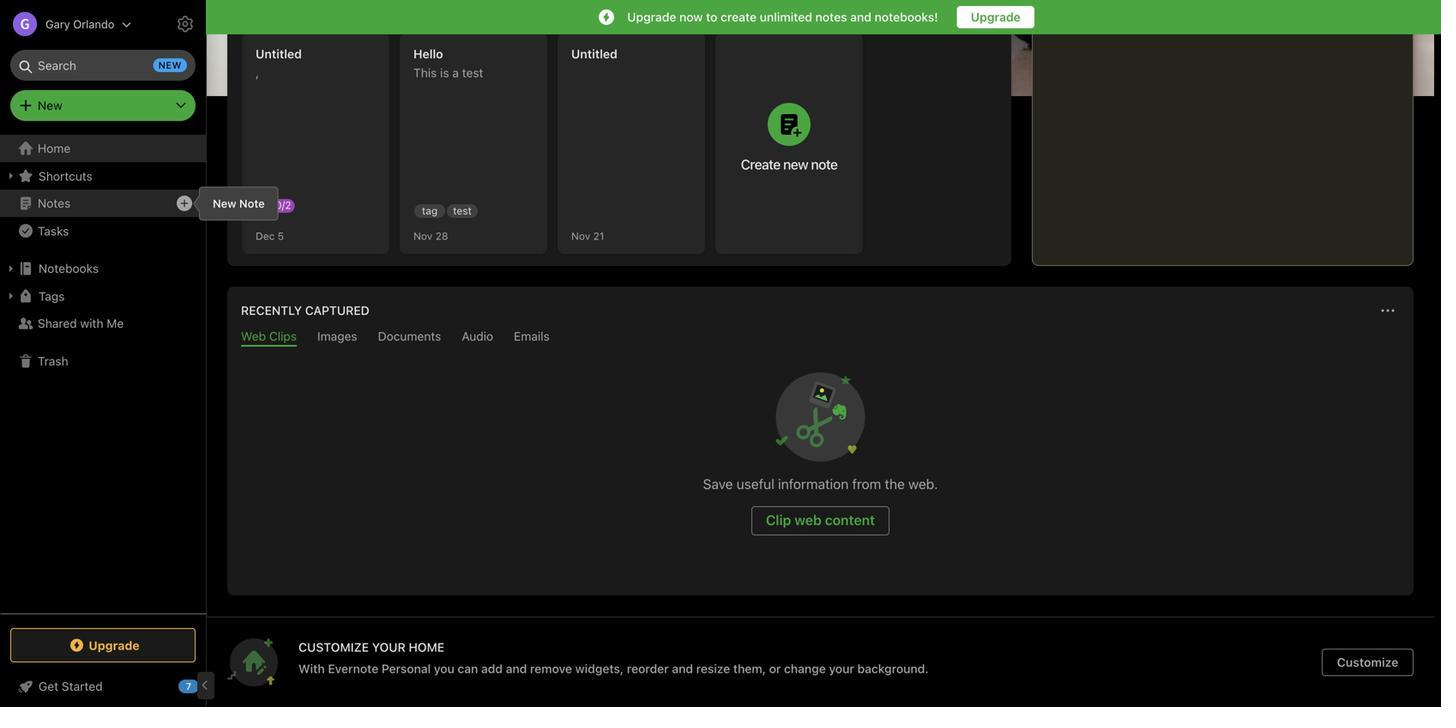 Task type: describe. For each thing, give the bounding box(es) containing it.
untitled for untitled ,
[[256, 47, 302, 61]]

evernote
[[328, 662, 379, 676]]

home link
[[0, 135, 206, 162]]

hello
[[414, 47, 443, 61]]

web clips tab
[[241, 329, 297, 347]]

trash
[[38, 354, 68, 368]]

tags button
[[0, 282, 205, 310]]

click to collapse image
[[200, 675, 212, 696]]

create new note button
[[716, 33, 863, 254]]

new note tooltip
[[187, 187, 279, 221]]

create new note
[[741, 156, 838, 173]]

from
[[853, 476, 882, 492]]

gary
[[45, 18, 70, 30]]

a
[[453, 66, 459, 80]]

settings image
[[175, 14, 196, 34]]

new for new note
[[213, 197, 236, 210]]

upgrade for upgrade button
[[971, 10, 1021, 24]]

save
[[703, 476, 733, 492]]

to
[[706, 10, 718, 24]]

More actions field
[[1377, 299, 1401, 323]]

Search text field
[[22, 50, 184, 81]]

shared with me link
[[0, 310, 205, 337]]

notebooks!
[[875, 10, 939, 24]]

web
[[241, 329, 266, 343]]

widgets,
[[576, 662, 624, 676]]

1 vertical spatial customize
[[1338, 655, 1399, 669]]

is
[[440, 66, 449, 80]]

good afternoon, gary!
[[227, 51, 395, 72]]

personal
[[382, 662, 431, 676]]

upgrade now to create unlimited notes and notebooks!
[[627, 10, 939, 24]]

7
[[186, 681, 192, 692]]

nov for nov 21
[[572, 230, 591, 242]]

change
[[784, 662, 826, 676]]

reorder
[[627, 662, 669, 676]]

or
[[770, 662, 781, 676]]

create new note tab panel
[[227, 17, 1012, 266]]

get started
[[39, 679, 103, 693]]

with
[[80, 316, 103, 330]]

background.
[[858, 662, 929, 676]]

upgrade button
[[958, 6, 1035, 28]]

tags
[[39, 289, 65, 303]]

note
[[811, 156, 838, 173]]

1 vertical spatial test
[[453, 205, 472, 217]]

clip web content button
[[752, 506, 890, 536]]

web clips tab panel
[[227, 347, 1414, 596]]

images tab
[[317, 329, 357, 347]]

recently
[[241, 303, 302, 318]]

test inside hello this is a test
[[462, 66, 484, 80]]

5
[[278, 230, 284, 242]]

can
[[458, 662, 478, 676]]

tag
[[422, 205, 438, 217]]

me
[[107, 316, 124, 330]]

content
[[825, 512, 875, 528]]

notes link
[[0, 190, 205, 217]]

nov 21
[[572, 230, 605, 242]]

tasks button
[[0, 217, 205, 245]]

shortcuts
[[39, 169, 93, 183]]

new for new
[[38, 98, 62, 112]]

shared
[[38, 316, 77, 330]]

notebooks
[[39, 261, 99, 275]]

recently captured
[[241, 303, 370, 318]]

documents
[[378, 329, 441, 343]]

web
[[795, 512, 822, 528]]

emails
[[514, 329, 550, 343]]

expand notebooks image
[[4, 262, 18, 275]]

clip web content
[[766, 512, 875, 528]]

new note
[[213, 197, 265, 210]]

0 vertical spatial customize button
[[1321, 48, 1414, 76]]

your
[[829, 662, 855, 676]]

1 horizontal spatial and
[[672, 662, 693, 676]]

Account field
[[0, 7, 132, 41]]

more actions image
[[1378, 300, 1399, 321]]

,
[[256, 66, 259, 80]]

tasks
[[38, 224, 69, 238]]

home
[[409, 640, 445, 654]]

gary orlando
[[45, 18, 114, 30]]

customize your home with evernote personal you can add and remove widgets, reorder and resize them, or change your background.
[[299, 640, 929, 676]]

customize
[[299, 640, 369, 654]]

21
[[594, 230, 605, 242]]

your
[[372, 640, 406, 654]]

Start writing… text field
[[1047, 1, 1413, 251]]

new inside button
[[784, 156, 808, 173]]

create
[[721, 10, 757, 24]]

audio
[[462, 329, 494, 343]]

started
[[62, 679, 103, 693]]

gary!
[[354, 51, 395, 72]]

upgrade for upgrade now to create unlimited notes and notebooks!
[[627, 10, 677, 24]]

now
[[680, 10, 703, 24]]

add
[[481, 662, 503, 676]]

trash link
[[0, 348, 205, 375]]



Task type: vqa. For each thing, say whether or not it's contained in the screenshot.
place.
no



Task type: locate. For each thing, give the bounding box(es) containing it.
emails tab
[[514, 329, 550, 347]]

note
[[239, 197, 265, 210]]

new
[[38, 98, 62, 112], [213, 197, 236, 210]]

shortcuts button
[[0, 162, 205, 190]]

get
[[39, 679, 58, 693]]

0 horizontal spatial new
[[38, 98, 62, 112]]

recently captured button
[[238, 300, 370, 321]]

create
[[741, 156, 781, 173]]

tree
[[0, 135, 206, 613]]

test right tag
[[453, 205, 472, 217]]

shared with me
[[38, 316, 124, 330]]

untitled for untitled
[[572, 47, 618, 61]]

tab list
[[231, 329, 1411, 347]]

new up home
[[38, 98, 62, 112]]

0 vertical spatial new
[[38, 98, 62, 112]]

1 horizontal spatial new
[[213, 197, 236, 210]]

and left resize
[[672, 662, 693, 676]]

1 horizontal spatial untitled
[[572, 47, 618, 61]]

2 nov from the left
[[572, 230, 591, 242]]

tab list containing web clips
[[231, 329, 1411, 347]]

test right a
[[462, 66, 484, 80]]

1 nov from the left
[[414, 230, 433, 242]]

0 horizontal spatial upgrade
[[89, 638, 140, 652]]

customize button
[[1321, 48, 1414, 76], [1323, 649, 1414, 676]]

new search field
[[22, 50, 187, 81]]

0 horizontal spatial new
[[158, 60, 182, 71]]

expand tags image
[[4, 289, 18, 303]]

upgrade
[[627, 10, 677, 24], [971, 10, 1021, 24], [89, 638, 140, 652]]

upgrade button
[[10, 628, 196, 663]]

useful
[[737, 476, 775, 492]]

the
[[885, 476, 905, 492]]

notes
[[816, 10, 848, 24]]

home
[[38, 141, 71, 155]]

resize
[[697, 662, 731, 676]]

tree containing home
[[0, 135, 206, 613]]

nov left 21
[[572, 230, 591, 242]]

orlando
[[73, 18, 114, 30]]

28
[[436, 230, 448, 242]]

2 untitled from the left
[[572, 47, 618, 61]]

clip
[[766, 512, 792, 528]]

0 vertical spatial customize
[[1351, 55, 1407, 68]]

upgrade inside popup button
[[89, 638, 140, 652]]

Help and Learning task checklist field
[[0, 673, 206, 700]]

new left note
[[784, 156, 808, 173]]

1 horizontal spatial nov
[[572, 230, 591, 242]]

save useful information from the web.
[[703, 476, 938, 492]]

hello this is a test
[[414, 47, 484, 80]]

new inside tooltip
[[213, 197, 236, 210]]

0 horizontal spatial untitled
[[256, 47, 302, 61]]

2 horizontal spatial and
[[851, 10, 872, 24]]

nov
[[414, 230, 433, 242], [572, 230, 591, 242]]

captured
[[305, 303, 370, 318]]

untitled ,
[[256, 47, 302, 80]]

remove
[[530, 662, 572, 676]]

0 horizontal spatial and
[[506, 662, 527, 676]]

them,
[[734, 662, 766, 676]]

new
[[158, 60, 182, 71], [784, 156, 808, 173]]

0 vertical spatial test
[[462, 66, 484, 80]]

audio tab
[[462, 329, 494, 347]]

new left note
[[213, 197, 236, 210]]

1 horizontal spatial upgrade
[[627, 10, 677, 24]]

images
[[317, 329, 357, 343]]

2 horizontal spatial upgrade
[[971, 10, 1021, 24]]

web.
[[909, 476, 938, 492]]

nov left "28"
[[414, 230, 433, 242]]

new inside search box
[[158, 60, 182, 71]]

clips
[[269, 329, 297, 343]]

with
[[299, 662, 325, 676]]

new button
[[10, 90, 196, 121]]

1 untitled from the left
[[256, 47, 302, 61]]

and right notes
[[851, 10, 872, 24]]

you
[[434, 662, 455, 676]]

test
[[462, 66, 484, 80], [453, 205, 472, 217]]

good
[[227, 51, 269, 72]]

0/2
[[275, 199, 291, 211]]

dec 5
[[256, 230, 284, 242]]

notebooks link
[[0, 255, 205, 282]]

1 vertical spatial new
[[784, 156, 808, 173]]

documents tab
[[378, 329, 441, 347]]

dec
[[256, 230, 275, 242]]

web clips
[[241, 329, 297, 343]]

nov for nov 28
[[414, 230, 433, 242]]

1 horizontal spatial new
[[784, 156, 808, 173]]

0 horizontal spatial nov
[[414, 230, 433, 242]]

and right the add
[[506, 662, 527, 676]]

1 vertical spatial new
[[213, 197, 236, 210]]

untitled
[[256, 47, 302, 61], [572, 47, 618, 61]]

unlimited
[[760, 10, 813, 24]]

nov 28
[[414, 230, 448, 242]]

new down settings icon at the top
[[158, 60, 182, 71]]

this
[[414, 66, 437, 80]]

new inside popup button
[[38, 98, 62, 112]]

customize
[[1351, 55, 1407, 68], [1338, 655, 1399, 669]]

1 vertical spatial customize button
[[1323, 649, 1414, 676]]

upgrade inside button
[[971, 10, 1021, 24]]

afternoon,
[[273, 51, 350, 72]]

notes
[[38, 196, 71, 210]]

information
[[778, 476, 849, 492]]

0 vertical spatial new
[[158, 60, 182, 71]]



